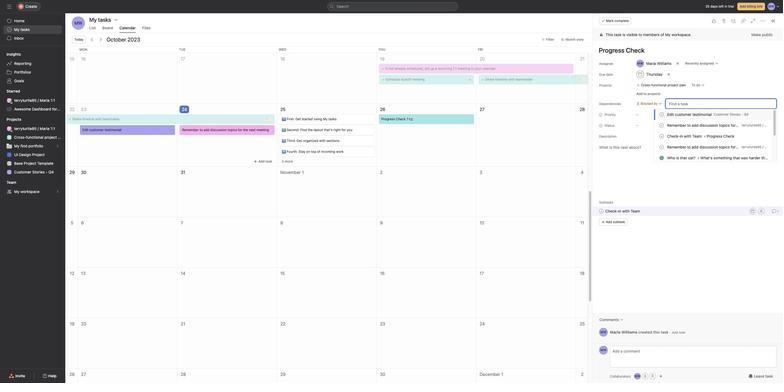 Task type: vqa. For each thing, say whether or not it's contained in the screenshot.


Task type: describe. For each thing, give the bounding box(es) containing it.
1 horizontal spatial 23
[[380, 322, 385, 327]]

see details, my first portfolio image
[[56, 145, 59, 148]]

0 vertical spatial add
[[692, 123, 699, 128]]

first
[[20, 144, 27, 149]]

terryturtle85 / maria 1:1 inside starred element
[[14, 98, 55, 103]]

description
[[599, 135, 617, 139]]

help button
[[39, 372, 60, 382]]

2 vertical spatial remember to add discussion topics for the next meeting
[[667, 145, 766, 150]]

full screen image
[[751, 19, 755, 23]]

customer stories - q4 link
[[3, 168, 62, 177]]

my workspace
[[14, 190, 39, 194]]

customer inside the projects element
[[14, 170, 31, 175]]

maria inside maria williams dropdown button
[[646, 61, 656, 66]]

design
[[19, 153, 31, 157]]

0 vertical spatial remember to add discussion topics for the next meeting
[[667, 123, 766, 128]]

calendar
[[482, 67, 496, 71]]

check-in with team
[[667, 134, 702, 139]]

1 vertical spatial 24
[[480, 322, 485, 327]]

collaborators
[[610, 375, 631, 379]]

already
[[395, 67, 406, 71]]

1 horizontal spatial 29
[[280, 373, 286, 378]]

sections
[[327, 139, 340, 143]]

get for organized
[[297, 139, 302, 143]]

created
[[638, 330, 652, 335]]

2 vertical spatial topics
[[719, 145, 730, 150]]

0 vertical spatial share
[[485, 78, 494, 82]]

1 horizontal spatial 20
[[480, 57, 485, 61]]

insights element
[[0, 50, 65, 87]]

1 vertical spatial remember to add discussion topics for the next meeting
[[182, 128, 269, 132]]

1 horizontal spatial 2
[[380, 170, 383, 175]]

functional inside main content
[[651, 83, 667, 87]]

create button
[[16, 2, 41, 11]]

main content containing this task is visible to members of my workspace.
[[593, 29, 783, 344]]

terryturtle85 / maria 1:1 link for dashboard
[[3, 96, 62, 105]]

5
[[71, 221, 73, 226]]

recently assigned
[[685, 61, 714, 66]]

add to projects
[[636, 92, 661, 96]]

0 horizontal spatial 21
[[181, 322, 185, 327]]

2 vertical spatial next
[[744, 145, 751, 150]]

1 vertical spatial in
[[471, 67, 474, 71]]

make
[[751, 32, 761, 37]]

add subtask image
[[731, 19, 736, 23]]

0 likes. click to like this task image
[[712, 19, 716, 23]]

2️⃣ second: find the layout that's right for you
[[282, 128, 352, 132]]

edit for edit customer testimonial customer stories - q4
[[667, 112, 674, 117]]

thursday button
[[634, 70, 665, 79]]

list
[[89, 26, 96, 30]]

projects inside dropdown button
[[7, 117, 21, 122]]

search list box
[[327, 2, 458, 11]]

1 vertical spatial 25
[[280, 107, 286, 112]]

subtask
[[613, 220, 625, 224]]

0 horizontal spatial project
[[44, 135, 57, 140]]

q4 inside "customer stories - q4" link
[[48, 170, 54, 175]]

add for add subtask
[[606, 220, 612, 224]]

due
[[599, 73, 605, 77]]

search button
[[327, 2, 458, 11]]

1 vertical spatial 17
[[480, 272, 484, 276]]

priority
[[605, 113, 616, 117]]

0 vertical spatial 30
[[81, 170, 86, 175]]

maria williams link
[[610, 330, 637, 335]]

- inside the edit customer testimonial customer stories - q4
[[742, 113, 743, 117]]

2 vertical spatial 25
[[580, 322, 585, 327]]

stories inside the edit customer testimonial customer stories - q4
[[730, 113, 741, 117]]

0 vertical spatial 27
[[480, 107, 485, 112]]

leave task
[[754, 375, 773, 379]]

starred button
[[0, 89, 20, 94]]

leave
[[754, 375, 764, 379]]

goals link
[[3, 77, 62, 85]]

1:1 inside the projects element
[[51, 127, 55, 131]]

1:1 inside starred element
[[51, 98, 55, 103]]

1 vertical spatial discussion
[[210, 128, 227, 132]]

1 vertical spatial timeline
[[82, 117, 94, 121]]

project inside main content
[[668, 83, 678, 87]]

next month image
[[98, 38, 103, 42]]

previous month image
[[90, 38, 94, 42]]

maria williams
[[646, 61, 672, 66]]

workspace
[[20, 190, 39, 194]]

terryturtle85 inside the projects element
[[14, 127, 37, 131]]

of inside main content
[[661, 32, 664, 37]]

incoming
[[321, 150, 335, 154]]

calendar
[[120, 26, 136, 30]]

cross-functional project plan inside main content
[[641, 83, 686, 87]]

starred
[[7, 89, 20, 94]]

portfolios link
[[3, 68, 62, 77]]

1 vertical spatial share
[[72, 117, 81, 121]]

— button for status
[[634, 122, 667, 130]]

plan inside main content
[[679, 83, 686, 87]]

0 vertical spatial 17
[[181, 57, 185, 61]]

2 vertical spatial discussion
[[700, 145, 718, 150]]

task for add
[[266, 160, 272, 164]]

visible
[[626, 32, 638, 37]]

1 vertical spatial 20
[[81, 322, 86, 327]]

0 vertical spatial progress
[[381, 117, 395, 121]]

project inside awesome dashboard for new project link
[[67, 107, 79, 112]]

second:
[[287, 128, 299, 132]]

0 vertical spatial share timeline with teammates
[[485, 78, 533, 82]]

plan inside the projects element
[[58, 135, 65, 140]]

Task Name text field
[[605, 209, 640, 215]]

calendar link
[[120, 26, 136, 33]]

find
[[300, 128, 307, 132]]

1 horizontal spatial check
[[723, 134, 735, 139]]

invite button
[[5, 372, 29, 382]]

1 vertical spatial cross-functional project plan link
[[3, 133, 65, 142]]

1 vertical spatial remember
[[182, 128, 199, 132]]

october 2023
[[107, 36, 140, 43]]

recurring
[[438, 67, 452, 71]]

my for my first portfolio
[[14, 144, 19, 149]]

2 vertical spatial remember
[[667, 145, 686, 150]]

add billing info
[[740, 4, 763, 8]]

1 horizontal spatial 30
[[380, 373, 385, 378]]

set
[[425, 67, 429, 71]]

to
[[692, 83, 695, 87]]

add for add billing info
[[740, 4, 746, 8]]

0 vertical spatial 16
[[81, 57, 86, 61]]

0 vertical spatial 21
[[580, 57, 585, 61]]

q4 inside the edit customer testimonial customer stories - q4
[[744, 113, 749, 117]]

cross-functional project plan inside the projects element
[[14, 135, 65, 140]]

edit for edit customer testimonial
[[82, 128, 88, 132]]

0 vertical spatial discussion
[[700, 123, 718, 128]]

attachments: add a file to this task, progress check image
[[722, 19, 726, 23]]

subtasks
[[599, 201, 613, 205]]

0 horizontal spatial teammates
[[103, 117, 120, 121]]

— button for priority
[[634, 111, 667, 119]]

add billing info button
[[737, 3, 765, 10]]

- inside "customer stories - q4" link
[[46, 170, 47, 175]]

status
[[605, 124, 615, 128]]

0 horizontal spatial 22
[[70, 107, 75, 112]]

1 horizontal spatial progress check
[[707, 134, 735, 139]]

third:
[[287, 139, 296, 143]]

first:
[[287, 117, 294, 121]]

now
[[679, 331, 685, 335]]

1 horizontal spatial 19
[[380, 57, 385, 61]]

1 horizontal spatial 26
[[380, 107, 385, 112]]

workspace.
[[672, 32, 692, 37]]

my right using
[[323, 117, 328, 121]]

0 vertical spatial progress check
[[381, 117, 406, 121]]

more actions for this task image
[[761, 19, 765, 23]]

new
[[58, 107, 66, 112]]

1 vertical spatial next
[[249, 128, 256, 132]]

goals
[[14, 79, 24, 83]]

wed
[[279, 48, 286, 52]]

0 vertical spatial next
[[744, 123, 751, 128]]

1 horizontal spatial 18
[[580, 272, 585, 276]]

clear due date image
[[667, 73, 671, 76]]

1 vertical spatial 22
[[280, 322, 285, 327]]

0 horizontal spatial of
[[317, 150, 320, 154]]

stories inside the projects element
[[32, 170, 45, 175]]

my tasks link
[[3, 25, 62, 34]]

projects inside main content
[[599, 84, 612, 88]]

mark complete
[[606, 19, 629, 23]]

2️⃣
[[282, 128, 286, 132]]

show options image
[[114, 18, 118, 22]]

tue
[[179, 48, 186, 52]]

hide sidebar image
[[7, 4, 11, 9]]

3️⃣ third: get organized with sections
[[282, 139, 340, 143]]

view
[[577, 38, 584, 42]]

1 vertical spatial 15
[[280, 272, 285, 276]]

1 vertical spatial is
[[676, 156, 679, 161]]

to do button
[[689, 82, 707, 89]]

terryturtle85 / maria 1:1 inside the projects element
[[14, 127, 55, 131]]

my for my tasks
[[14, 27, 19, 32]]

see details, my workspace image
[[56, 190, 59, 194]]

reporting
[[14, 61, 31, 66]]

0 horizontal spatial 28
[[181, 373, 186, 378]]

1 horizontal spatial teammates
[[516, 78, 533, 82]]

dashboard
[[32, 107, 51, 112]]

scheduled,
[[407, 67, 424, 71]]

0 vertical spatial remember
[[667, 123, 686, 128]]

2023
[[127, 36, 140, 43]]

inbox
[[14, 36, 24, 41]]

add for add task
[[258, 160, 265, 164]]

awesome
[[14, 107, 31, 112]]

— for status
[[636, 124, 639, 127]]

public
[[762, 32, 773, 37]]

0 vertical spatial 24
[[182, 107, 187, 112]]

december 1
[[480, 373, 503, 378]]

1 vertical spatial tasks
[[328, 117, 337, 121]]

1 horizontal spatial in
[[680, 134, 683, 139]]

right
[[334, 128, 341, 132]]

4️⃣ fourth: stay on top of incoming work
[[282, 150, 344, 154]]

mon
[[79, 48, 87, 52]]

more
[[285, 160, 293, 164]]

leave task button
[[745, 372, 777, 382]]

due date
[[599, 73, 613, 77]]

11
[[580, 221, 584, 226]]

0 horizontal spatial 15
[[70, 57, 74, 61]]

3️⃣
[[282, 139, 286, 143]]

0 vertical spatial cross-functional project plan link
[[635, 83, 688, 88]]

customer stories - q4
[[14, 170, 54, 175]]

add task
[[258, 160, 272, 164]]

14
[[181, 272, 185, 276]]

2 horizontal spatial in
[[725, 4, 727, 8]]

check-
[[667, 134, 680, 139]]

0 horizontal spatial 23
[[81, 107, 86, 112]]

using
[[314, 117, 322, 121]]

customer for edit customer testimonial
[[89, 128, 104, 132]]

not
[[389, 67, 394, 71]]

projects element
[[0, 115, 65, 178]]



Task type: locate. For each thing, give the bounding box(es) containing it.
1 horizontal spatial cross-
[[641, 83, 651, 87]]

0 horizontal spatial functional
[[26, 135, 43, 140]]

add for add to projects
[[636, 92, 643, 96]]

tasks down the home
[[20, 27, 30, 32]]

0 horizontal spatial 20
[[81, 322, 86, 327]]

plan
[[679, 83, 686, 87], [58, 135, 65, 140]]

in left your
[[471, 67, 474, 71]]

check up something
[[723, 134, 735, 139]]

project inside base project template link
[[24, 161, 36, 166]]

0 vertical spatial project
[[67, 107, 79, 112]]

1 vertical spatial cross-
[[14, 135, 26, 140]]

functional up the projects
[[651, 83, 667, 87]]

to do
[[692, 83, 700, 87]]

my for my workspace
[[14, 190, 19, 194]]

tasks inside global element
[[20, 27, 30, 32]]

customer inside the edit customer testimonial customer stories - q4
[[714, 113, 729, 117]]

customer down base at left top
[[14, 170, 31, 175]]

1 right december
[[501, 373, 503, 378]]

1 left leftcount icon
[[407, 117, 408, 121]]

add subtask button
[[599, 219, 628, 226]]

team button
[[0, 180, 16, 186]]

project right new
[[67, 107, 79, 112]]

22
[[70, 107, 75, 112], [280, 322, 285, 327]]

base
[[14, 161, 23, 166]]

my first portfolio link
[[3, 142, 62, 151]]

fri
[[478, 48, 483, 52]]

0 vertical spatial 20
[[480, 57, 485, 61]]

1 vertical spatial 29
[[280, 373, 286, 378]]

in up who is that cat?
[[680, 134, 683, 139]]

1 vertical spatial check
[[723, 134, 735, 139]]

0 horizontal spatial projects
[[7, 117, 21, 122]]

1 horizontal spatial project
[[668, 83, 678, 87]]

check left leftcount icon
[[396, 117, 406, 121]]

to
[[639, 32, 642, 37], [644, 92, 647, 96], [687, 123, 691, 128], [200, 128, 203, 132], [687, 145, 691, 150]]

global element
[[0, 13, 65, 46]]

search
[[337, 4, 349, 9]]

0 vertical spatial is
[[623, 32, 625, 37]]

0 horizontal spatial 24
[[182, 107, 187, 112]]

task right this
[[614, 32, 622, 37]]

the
[[737, 123, 743, 128], [243, 128, 248, 132], [308, 128, 313, 132], [737, 145, 743, 150]]

terryturtle85 / maria 1:1 link for functional
[[3, 125, 62, 133]]

add up blocked
[[636, 92, 643, 96]]

maria
[[646, 61, 656, 66], [40, 98, 49, 103], [764, 124, 773, 128], [40, 127, 49, 131], [764, 145, 773, 149], [610, 330, 621, 335]]

what's something that was harder than expecte
[[700, 156, 783, 161]]

10
[[480, 221, 484, 226]]

terryturtle85 inside starred element
[[14, 98, 37, 103]]

2 — button from the top
[[634, 122, 667, 130]]

testimonial for edit customer testimonial
[[105, 128, 122, 132]]

terryturtle85 / maria 1:1 link up 'dashboard'
[[3, 96, 62, 105]]

1 horizontal spatial edit
[[667, 112, 674, 117]]

kickoff
[[401, 78, 411, 82]]

Completed checkbox
[[598, 208, 605, 215]]

projects down due date
[[599, 84, 612, 88]]

1 for november 1
[[302, 170, 304, 175]]

28
[[580, 107, 585, 112], [181, 373, 186, 378]]

2 terryturtle85 / maria 1:1 link from the top
[[3, 125, 62, 133]]

stories down the "base project template"
[[32, 170, 45, 175]]

edit inside "edit customer testimonial" option
[[667, 112, 674, 117]]

on
[[306, 150, 310, 154]]

1️⃣
[[282, 117, 286, 121]]

organized
[[303, 139, 318, 143]]

this
[[606, 32, 613, 37]]

1 vertical spatial projects
[[7, 117, 21, 122]]

1 horizontal spatial 21
[[580, 57, 585, 61]]

my left first
[[14, 144, 19, 149]]

november
[[280, 170, 301, 175]]

0 horizontal spatial is
[[623, 32, 625, 37]]

2 vertical spatial 1
[[501, 373, 503, 378]]

0 vertical spatial functional
[[651, 83, 667, 87]]

my up inbox
[[14, 27, 19, 32]]

2 vertical spatial in
[[680, 134, 683, 139]]

0 horizontal spatial cross-functional project plan
[[14, 135, 65, 140]]

0 vertical spatial 28
[[580, 107, 585, 112]]

maria inside starred element
[[40, 98, 49, 103]]

1 vertical spatial topics
[[228, 128, 237, 132]]

mark
[[606, 19, 614, 23]]

cross-functional project plan link up portfolio
[[3, 133, 65, 142]]

that left cat?
[[680, 156, 687, 161]]

get right first:
[[295, 117, 301, 121]]

mw
[[74, 21, 82, 26], [601, 331, 607, 335], [601, 349, 607, 353], [635, 375, 641, 379]]

my inside main content
[[665, 32, 671, 37]]

0 vertical spatial team
[[692, 134, 702, 139]]

edit customer testimonial customer stories - q4
[[667, 112, 749, 117]]

of
[[661, 32, 664, 37], [317, 150, 320, 154]]

ui
[[14, 153, 18, 157]]

1 vertical spatial share timeline with teammates
[[72, 117, 120, 121]]

board link
[[102, 26, 113, 33]]

my left workspace.
[[665, 32, 671, 37]]

starred element
[[0, 87, 79, 115]]

maria inside the projects element
[[40, 127, 49, 131]]

1 right november on the top of page
[[302, 170, 304, 175]]

0 vertical spatial stories
[[730, 113, 741, 117]]

projects down awesome
[[7, 117, 21, 122]]

1 horizontal spatial timeline
[[495, 78, 507, 82]]

task left "·"
[[661, 330, 669, 335]]

2 horizontal spatial 25
[[706, 4, 710, 8]]

to inside add to projects button
[[644, 92, 647, 96]]

1 horizontal spatial 17
[[480, 272, 484, 276]]

mw inside main content
[[601, 331, 607, 335]]

testimonial
[[693, 112, 712, 117], [105, 128, 122, 132]]

Find a task text field
[[666, 99, 777, 109]]

that for is
[[680, 156, 687, 161]]

is left 'visible'
[[623, 32, 625, 37]]

0 horizontal spatial 29
[[69, 170, 75, 175]]

get right third:
[[297, 139, 302, 143]]

0 horizontal spatial 25
[[280, 107, 286, 112]]

0 horizontal spatial team
[[7, 180, 16, 185]]

create
[[25, 4, 37, 9]]

team
[[692, 134, 702, 139], [7, 180, 16, 185]]

0 vertical spatial 1
[[407, 117, 408, 121]]

0 vertical spatial topics
[[719, 123, 730, 128]]

trial
[[728, 4, 734, 8]]

0 vertical spatial in
[[725, 4, 727, 8]]

1 for december 1
[[501, 373, 503, 378]]

2 that from the left
[[733, 156, 740, 161]]

add or remove collaborators image
[[659, 376, 663, 379]]

0 horizontal spatial 19
[[70, 322, 74, 327]]

1 horizontal spatial 22
[[280, 322, 285, 327]]

testimonial for edit customer testimonial customer stories - q4
[[693, 112, 712, 117]]

williams left created
[[622, 330, 637, 335]]

2 vertical spatial 2
[[581, 373, 584, 378]]

- down 'template'
[[46, 170, 47, 175]]

9
[[380, 221, 383, 226]]

cross- inside main content
[[641, 83, 651, 87]]

0 vertical spatial cross-functional project plan
[[641, 83, 686, 87]]

template
[[37, 161, 53, 166]]

2 — from the top
[[636, 124, 639, 127]]

add to projects button
[[634, 90, 663, 98]]

0 vertical spatial get
[[295, 117, 301, 121]]

/ inside starred element
[[38, 98, 39, 103]]

progress check dialog
[[593, 13, 783, 384]]

1 that from the left
[[680, 156, 687, 161]]

cross-functional project plan down clear due date 'icon'
[[641, 83, 686, 87]]

0 horizontal spatial stories
[[32, 170, 45, 175]]

close details image
[[771, 19, 775, 23]]

list link
[[89, 26, 96, 33]]

0 vertical spatial projects
[[599, 84, 612, 88]]

1 horizontal spatial cross-functional project plan link
[[635, 83, 688, 88]]

customer down find a task "text field"
[[714, 113, 729, 117]]

1 vertical spatial add
[[204, 128, 209, 132]]

0 horizontal spatial 26
[[69, 373, 75, 378]]

that's
[[324, 128, 333, 132]]

functional up portfolio
[[26, 135, 43, 140]]

customer for edit customer testimonial customer stories - q4
[[675, 112, 692, 117]]

main content
[[593, 29, 783, 344]]

my down team dropdown button
[[14, 190, 19, 194]]

customer
[[714, 113, 729, 117], [14, 170, 31, 175]]

progress check up something
[[707, 134, 735, 139]]

cross- up add to projects
[[641, 83, 651, 87]]

0 vertical spatial edit
[[667, 112, 674, 117]]

project down clear due date 'icon'
[[668, 83, 678, 87]]

my inside my workspace link
[[14, 190, 19, 194]]

teams element
[[0, 178, 65, 198]]

williams up clear due date 'icon'
[[657, 61, 672, 66]]

cross-functional project plan link
[[635, 83, 688, 88], [3, 133, 65, 142]]

was
[[741, 156, 748, 161]]

expecte
[[770, 156, 783, 161]]

0 horizontal spatial q4
[[48, 170, 54, 175]]

0 horizontal spatial 27
[[81, 373, 86, 378]]

0 vertical spatial 18
[[280, 57, 285, 61]]

1 vertical spatial 28
[[181, 373, 186, 378]]

4
[[581, 170, 584, 175]]

25 days left in trial
[[706, 4, 734, 8]]

of right top
[[317, 150, 320, 154]]

my first portfolio
[[14, 144, 43, 149]]

1 terryturtle85 / maria 1:1 link from the top
[[3, 96, 62, 105]]

completed image
[[598, 208, 605, 215]]

team up cat?
[[692, 134, 702, 139]]

today button
[[72, 36, 86, 44]]

timeline down calendar
[[495, 78, 507, 82]]

you
[[347, 128, 352, 132]]

invite
[[15, 374, 25, 379]]

my inside the my first portfolio link
[[14, 144, 19, 149]]

task for this
[[614, 32, 622, 37]]

recently assigned button
[[683, 60, 721, 67]]

0 horizontal spatial share timeline with teammates
[[72, 117, 120, 121]]

1 vertical spatial progress check
[[707, 134, 735, 139]]

0 horizontal spatial 30
[[81, 170, 86, 175]]

add subtask
[[606, 220, 625, 224]]

0 vertical spatial 22
[[70, 107, 75, 112]]

cross- inside the projects element
[[14, 135, 26, 140]]

edit customer testimonial option
[[654, 109, 773, 120]]

1 horizontal spatial progress
[[707, 134, 722, 139]]

1 vertical spatial 16
[[380, 272, 385, 276]]

cross-functional project plan up portfolio
[[14, 135, 65, 140]]

1 — from the top
[[636, 113, 639, 116]]

1️⃣ first: get started using my tasks
[[282, 117, 337, 121]]

2 inside button
[[282, 160, 284, 164]]

my workspace link
[[3, 188, 62, 196]]

progress left leftcount icon
[[381, 117, 395, 121]]

cross- up first
[[14, 135, 26, 140]]

thu
[[378, 48, 385, 52]]

progress check
[[381, 117, 406, 121], [707, 134, 735, 139]]

project down portfolio
[[32, 153, 45, 157]]

of right members
[[661, 32, 664, 37]]

leftcount image
[[409, 118, 413, 121]]

testimonial inside option
[[693, 112, 712, 117]]

board
[[102, 26, 113, 30]]

comments
[[599, 318, 619, 323]]

functional
[[651, 83, 667, 87], [26, 135, 43, 140]]

tasks up that's
[[328, 117, 337, 121]]

1 horizontal spatial functional
[[651, 83, 667, 87]]

1 vertical spatial terryturtle85 / maria 1:1 link
[[3, 125, 62, 133]]

something
[[714, 156, 732, 161]]

add left billing
[[740, 4, 746, 8]]

0 vertical spatial check
[[396, 117, 406, 121]]

get for started
[[295, 117, 301, 121]]

2
[[282, 160, 284, 164], [380, 170, 383, 175], [581, 373, 584, 378]]

awesome dashboard for new project
[[14, 107, 79, 112]]

project down 'ui design project'
[[24, 161, 36, 166]]

0 horizontal spatial customer
[[14, 170, 31, 175]]

0 vertical spatial teammates
[[516, 78, 533, 82]]

remember to add discussion topics for the next meeting
[[667, 123, 766, 128], [182, 128, 269, 132], [667, 145, 766, 150]]

is
[[623, 32, 625, 37], [676, 156, 679, 161]]

functional inside the projects element
[[26, 135, 43, 140]]

this
[[653, 330, 660, 335]]

remove assignee image
[[676, 62, 679, 65]]

1 horizontal spatial 16
[[380, 272, 385, 276]]

0 vertical spatial of
[[661, 32, 664, 37]]

0 horizontal spatial cross-functional project plan link
[[3, 133, 65, 142]]

timeline up edit customer testimonial
[[82, 117, 94, 121]]

20
[[480, 57, 485, 61], [81, 322, 86, 327]]

- down find a task "text field"
[[742, 113, 743, 117]]

0 horizontal spatial williams
[[622, 330, 637, 335]]

recently
[[685, 61, 699, 66]]

terryturtle85 / maria 1:1 link up the my first portfolio link
[[3, 125, 62, 133]]

0 horizontal spatial testimonial
[[105, 128, 122, 132]]

1 horizontal spatial that
[[733, 156, 740, 161]]

in right left
[[725, 4, 727, 8]]

— for priority
[[636, 113, 639, 116]]

williams for maria williams created this task · just now
[[622, 330, 637, 335]]

project inside ui design project link
[[32, 153, 45, 157]]

1 vertical spatial 2
[[380, 170, 383, 175]]

remember
[[667, 123, 686, 128], [182, 128, 199, 132], [667, 145, 686, 150]]

Task Name text field
[[595, 44, 777, 57]]

make public button
[[748, 30, 777, 40]]

share timeline with teammates down calendar
[[485, 78, 533, 82]]

stories down find a task "text field"
[[730, 113, 741, 117]]

progress down "edit customer testimonial" option in the right of the page
[[707, 134, 722, 139]]

that left was
[[733, 156, 740, 161]]

williams inside dropdown button
[[657, 61, 672, 66]]

1 — button from the top
[[634, 111, 667, 119]]

your
[[475, 67, 482, 71]]

1 horizontal spatial 24
[[480, 322, 485, 327]]

for inside starred element
[[52, 107, 57, 112]]

plan left to
[[679, 83, 686, 87]]

is inside main content
[[623, 32, 625, 37]]

1 vertical spatial team
[[7, 180, 16, 185]]

0 horizontal spatial in
[[471, 67, 474, 71]]

task for leave
[[765, 375, 773, 379]]

6
[[81, 221, 84, 226]]

2 vertical spatial add
[[692, 145, 699, 150]]

team inside team dropdown button
[[7, 180, 16, 185]]

edit
[[667, 112, 674, 117], [82, 128, 88, 132]]

is right who
[[676, 156, 679, 161]]

projects button
[[0, 117, 21, 122]]

with
[[508, 78, 515, 82], [95, 117, 102, 121], [684, 134, 691, 139], [319, 139, 326, 143]]

0 horizontal spatial tasks
[[20, 27, 30, 32]]

task right leave
[[765, 375, 773, 379]]

schedule kickoff meeting
[[386, 78, 425, 82]]

my tasks
[[14, 27, 30, 32]]

customer inside option
[[675, 112, 692, 117]]

that for something
[[733, 156, 740, 161]]

project up 'see details, my first portfolio' icon
[[44, 135, 57, 140]]

a
[[435, 67, 437, 71]]

1 horizontal spatial customer
[[675, 112, 692, 117]]

0 horizontal spatial that
[[680, 156, 687, 161]]

copy task link image
[[741, 19, 746, 23]]

0 vertical spatial — button
[[634, 111, 667, 119]]

plan up 'see details, my first portfolio' icon
[[58, 135, 65, 140]]

task left 2 more
[[266, 160, 272, 164]]

add left subtask on the right
[[606, 220, 612, 224]]

cross-functional project plan link up the projects
[[635, 83, 688, 88]]

do
[[696, 83, 700, 87]]

1 vertical spatial 27
[[81, 373, 86, 378]]

1 horizontal spatial stories
[[730, 113, 741, 117]]

edit customer testimonial
[[82, 128, 122, 132]]

awesome dashboard for new project link
[[3, 105, 79, 114]]

if not already scheduled, set up a recurring 1:1 meeting in your calendar
[[386, 67, 496, 71]]

november 1
[[280, 170, 304, 175]]

0 vertical spatial customer
[[714, 113, 729, 117]]

progress check left leftcount icon
[[381, 117, 406, 121]]

add left 2 more
[[258, 160, 265, 164]]

team up my workspace
[[7, 180, 16, 185]]

williams for maria williams
[[657, 61, 672, 66]]

my inside my tasks link
[[14, 27, 19, 32]]

my
[[14, 27, 19, 32], [665, 32, 671, 37], [323, 117, 328, 121], [14, 144, 19, 149], [14, 190, 19, 194]]

1 horizontal spatial q4
[[744, 113, 749, 117]]

/ inside the projects element
[[38, 127, 39, 131]]

share timeline with teammates up edit customer testimonial
[[72, 117, 120, 121]]

base project template link
[[3, 159, 62, 168]]



